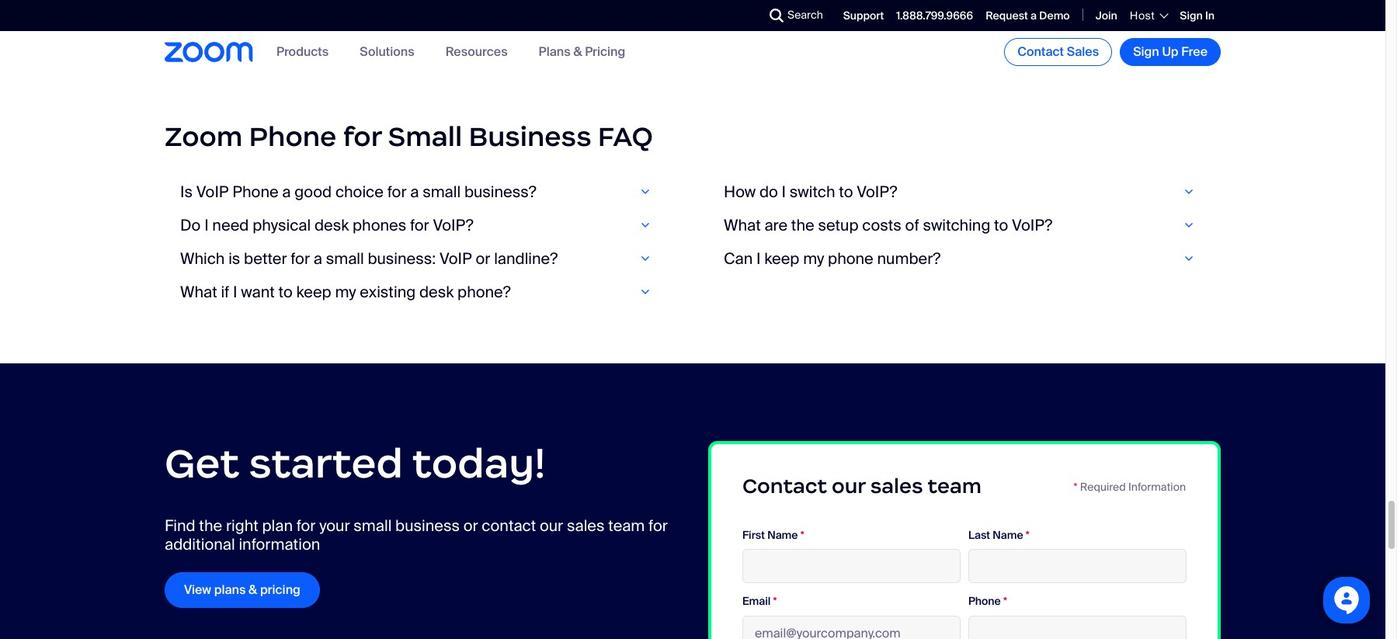 Task type: locate. For each thing, give the bounding box(es) containing it.
sign for sign up free
[[1133, 43, 1159, 60]]

1 vertical spatial team
[[608, 516, 645, 536]]

0 vertical spatial &
[[573, 44, 582, 60]]

1 vertical spatial sign
[[1133, 43, 1159, 60]]

0 vertical spatial contact
[[1018, 43, 1064, 60]]

request
[[986, 8, 1028, 22]]

* down last name *
[[1003, 594, 1007, 608]]

sign in link
[[1180, 8, 1215, 22]]

None text field
[[742, 549, 961, 584], [968, 549, 1187, 584], [968, 616, 1187, 639], [742, 549, 961, 584], [968, 549, 1187, 584], [968, 616, 1187, 639]]

0 vertical spatial sign
[[1180, 8, 1203, 22]]

* right email
[[773, 594, 777, 608]]

1 vertical spatial my
[[335, 282, 356, 302]]

1 vertical spatial voip
[[439, 248, 472, 269]]

1 horizontal spatial voip
[[439, 248, 472, 269]]

sign left up
[[1133, 43, 1159, 60]]

desk down good
[[314, 215, 349, 235]]

for
[[343, 120, 382, 154], [387, 182, 407, 202], [410, 215, 429, 235], [291, 248, 310, 269], [296, 516, 316, 536], [649, 516, 668, 536]]

what if i want to keep my existing desk phone?
[[180, 282, 511, 302]]

get
[[165, 438, 239, 488]]

the right are
[[791, 215, 814, 235]]

plans & pricing link
[[539, 44, 625, 60]]

how do i switch to voip?
[[724, 182, 897, 202]]

0 vertical spatial phone
[[249, 120, 337, 154]]

1 vertical spatial phone
[[232, 182, 278, 202]]

view plans & pricing
[[184, 582, 300, 598]]

faq
[[598, 120, 653, 154]]

1 name from the left
[[767, 528, 798, 542]]

1 horizontal spatial the
[[791, 215, 814, 235]]

choice
[[335, 182, 384, 202]]

the
[[791, 215, 814, 235], [199, 516, 222, 536]]

1 vertical spatial sales
[[567, 516, 605, 536]]

0 horizontal spatial sales
[[567, 516, 605, 536]]

name right last
[[993, 528, 1023, 542]]

name
[[767, 528, 798, 542], [993, 528, 1023, 542]]

or for business
[[463, 516, 478, 536]]

voip up phone?
[[439, 248, 472, 269]]

voip?
[[857, 182, 897, 202], [433, 215, 473, 235], [1012, 215, 1053, 235]]

sign in
[[1180, 8, 1215, 22]]

products button
[[276, 44, 329, 60]]

i right do
[[204, 215, 209, 235]]

started
[[249, 438, 403, 488]]

0 horizontal spatial desk
[[314, 215, 349, 235]]

2 horizontal spatial voip?
[[1012, 215, 1053, 235]]

1 horizontal spatial desk
[[419, 282, 454, 302]]

what if i want to keep my existing desk phone? button
[[180, 282, 662, 302]]

is
[[180, 182, 193, 202]]

0 vertical spatial to
[[839, 182, 853, 202]]

the right the find
[[199, 516, 222, 536]]

or up phone?
[[476, 248, 490, 269]]

or
[[476, 248, 490, 269], [463, 516, 478, 536]]

to for what if i want to keep my existing desk phone?
[[278, 282, 293, 302]]

team inside the 'find the right plan for your small business or contact our sales team for additional information'
[[608, 516, 645, 536]]

phone?
[[457, 282, 511, 302]]

are
[[764, 215, 788, 235]]

1 horizontal spatial sales
[[870, 474, 923, 498]]

1 vertical spatial contact
[[742, 474, 827, 498]]

team
[[928, 474, 982, 498], [608, 516, 645, 536]]

what for what are the setup costs of switching to voip?
[[724, 215, 761, 235]]

0 vertical spatial desk
[[314, 215, 349, 235]]

small
[[423, 182, 461, 202], [326, 248, 364, 269], [354, 516, 392, 536]]

search image
[[770, 9, 784, 23], [770, 9, 784, 23]]

what are the setup costs of switching to voip? button
[[724, 215, 1205, 235]]

0 horizontal spatial my
[[335, 282, 356, 302]]

search
[[788, 8, 823, 22]]

0 horizontal spatial contact
[[742, 474, 827, 498]]

to right want
[[278, 282, 293, 302]]

name for first
[[767, 528, 798, 542]]

0 horizontal spatial what
[[180, 282, 217, 302]]

what left if
[[180, 282, 217, 302]]

1 horizontal spatial contact
[[1018, 43, 1064, 60]]

host
[[1130, 9, 1155, 22]]

1 horizontal spatial team
[[928, 474, 982, 498]]

1 horizontal spatial sign
[[1180, 8, 1203, 22]]

i right if
[[233, 282, 237, 302]]

my left the phone
[[803, 248, 824, 269]]

right
[[226, 516, 258, 536]]

to right the switch
[[839, 182, 853, 202]]

support
[[843, 8, 884, 22]]

0 vertical spatial my
[[803, 248, 824, 269]]

setup
[[818, 215, 859, 235]]

1 vertical spatial &
[[249, 582, 257, 598]]

sign up free link
[[1120, 38, 1221, 66]]

what
[[724, 215, 761, 235], [180, 282, 217, 302]]

0 vertical spatial voip
[[196, 182, 229, 202]]

contact sales
[[1018, 43, 1099, 60]]

1 horizontal spatial name
[[993, 528, 1023, 542]]

2 horizontal spatial to
[[994, 215, 1008, 235]]

sales
[[1067, 43, 1099, 60]]

small up what if i want to keep my existing desk phone?
[[326, 248, 364, 269]]

zoom phone for small business faq
[[165, 120, 653, 154]]

1 vertical spatial our
[[540, 516, 563, 536]]

a up do i need physical desk phones for voip? dropdown button
[[410, 182, 419, 202]]

phone
[[249, 120, 337, 154], [232, 182, 278, 202], [968, 594, 1001, 608]]

sign
[[1180, 8, 1203, 22], [1133, 43, 1159, 60]]

switch
[[790, 182, 835, 202]]

0 vertical spatial or
[[476, 248, 490, 269]]

can
[[724, 248, 753, 269]]

1 horizontal spatial &
[[573, 44, 582, 60]]

0 vertical spatial team
[[928, 474, 982, 498]]

small right your
[[354, 516, 392, 536]]

1 vertical spatial the
[[199, 516, 222, 536]]

voip? down how do i switch to voip? 'dropdown button'
[[1012, 215, 1053, 235]]

our
[[832, 474, 866, 498], [540, 516, 563, 536]]

None search field
[[713, 3, 774, 28]]

1 vertical spatial to
[[994, 215, 1008, 235]]

business
[[469, 120, 592, 154]]

phone up need
[[232, 182, 278, 202]]

solutions button
[[360, 44, 414, 60]]

&
[[573, 44, 582, 60], [249, 582, 257, 598]]

contact
[[482, 516, 536, 536]]

contact for contact sales
[[1018, 43, 1064, 60]]

1.888.799.9666 link
[[896, 8, 973, 22]]

0 horizontal spatial sign
[[1133, 43, 1159, 60]]

sign left in
[[1180, 8, 1203, 22]]

to right switching
[[994, 215, 1008, 235]]

2 vertical spatial small
[[354, 516, 392, 536]]

my
[[803, 248, 824, 269], [335, 282, 356, 302]]

0 horizontal spatial to
[[278, 282, 293, 302]]

i
[[782, 182, 786, 202], [204, 215, 209, 235], [756, 248, 761, 269], [233, 282, 237, 302]]

1 horizontal spatial what
[[724, 215, 761, 235]]

business:
[[368, 248, 436, 269]]

1 horizontal spatial our
[[832, 474, 866, 498]]

good
[[295, 182, 332, 202]]

keep down are
[[764, 248, 799, 269]]

1 horizontal spatial to
[[839, 182, 853, 202]]

email
[[742, 594, 771, 608]]

phone up good
[[249, 120, 337, 154]]

to
[[839, 182, 853, 202], [994, 215, 1008, 235], [278, 282, 293, 302]]

1 horizontal spatial my
[[803, 248, 824, 269]]

0 vertical spatial what
[[724, 215, 761, 235]]

team inside contact our sales team element
[[928, 474, 982, 498]]

landline?
[[494, 248, 558, 269]]

free
[[1181, 43, 1208, 60]]

desk down which is better for a small business: voip or landline? dropdown button at top left
[[419, 282, 454, 302]]

0 horizontal spatial the
[[199, 516, 222, 536]]

1 vertical spatial keep
[[296, 282, 331, 302]]

contact down request a demo
[[1018, 43, 1064, 60]]

a
[[1031, 8, 1037, 22], [282, 182, 291, 202], [410, 182, 419, 202], [314, 248, 322, 269]]

want
[[241, 282, 275, 302]]

or left contact
[[463, 516, 478, 536]]

voip
[[196, 182, 229, 202], [439, 248, 472, 269]]

my down which is better for a small business: voip or landline? at the top of page
[[335, 282, 356, 302]]

i right can
[[756, 248, 761, 269]]

is voip phone a good choice for a small business?
[[180, 182, 536, 202]]

0 horizontal spatial team
[[608, 516, 645, 536]]

name right the first
[[767, 528, 798, 542]]

1 vertical spatial what
[[180, 282, 217, 302]]

2 vertical spatial phone
[[968, 594, 1001, 608]]

contact for contact our sales team
[[742, 474, 827, 498]]

is voip phone a good choice for a small business? button
[[180, 182, 662, 202]]

2 vertical spatial to
[[278, 282, 293, 302]]

0 vertical spatial keep
[[764, 248, 799, 269]]

or inside the 'find the right plan for your small business or contact our sales team for additional information'
[[463, 516, 478, 536]]

2 name from the left
[[993, 528, 1023, 542]]

information
[[239, 535, 320, 555]]

0 horizontal spatial our
[[540, 516, 563, 536]]

voip? up which is better for a small business: voip or landline? dropdown button at top left
[[433, 215, 473, 235]]

your
[[319, 516, 350, 536]]

voip? up 'costs'
[[857, 182, 897, 202]]

phone
[[828, 248, 873, 269]]

0 horizontal spatial voip
[[196, 182, 229, 202]]

voip right the is
[[196, 182, 229, 202]]

what down how
[[724, 215, 761, 235]]

support link
[[843, 8, 884, 22]]

0 vertical spatial sales
[[870, 474, 923, 498]]

keep right want
[[296, 282, 331, 302]]

or for voip
[[476, 248, 490, 269]]

phone down last
[[968, 594, 1001, 608]]

plans
[[539, 44, 571, 60]]

today!
[[412, 438, 545, 488]]

in
[[1205, 8, 1215, 22]]

our inside the 'find the right plan for your small business or contact our sales team for additional information'
[[540, 516, 563, 536]]

solutions
[[360, 44, 414, 60]]

0 horizontal spatial name
[[767, 528, 798, 542]]

contact up first name *
[[742, 474, 827, 498]]

0 horizontal spatial &
[[249, 582, 257, 598]]

1 vertical spatial or
[[463, 516, 478, 536]]

small up do i need physical desk phones for voip? dropdown button
[[423, 182, 461, 202]]



Task type: describe. For each thing, give the bounding box(es) containing it.
view plans & pricing link
[[165, 573, 320, 608]]

up
[[1162, 43, 1179, 60]]

1 vertical spatial desk
[[419, 282, 454, 302]]

information
[[1128, 480, 1186, 494]]

* right the first
[[800, 528, 804, 542]]

small
[[388, 120, 462, 154]]

get started today!
[[165, 438, 545, 488]]

name for last
[[993, 528, 1023, 542]]

first name *
[[742, 528, 804, 542]]

contact sales link
[[1004, 38, 1112, 66]]

1 vertical spatial small
[[326, 248, 364, 269]]

pricing
[[585, 44, 625, 60]]

physical
[[253, 215, 311, 235]]

can i keep my phone number?
[[724, 248, 941, 269]]

small inside the 'find the right plan for your small business or contact our sales team for additional information'
[[354, 516, 392, 536]]

to for how do i switch to voip?
[[839, 182, 853, 202]]

do i need physical desk phones for voip?
[[180, 215, 473, 235]]

* right last
[[1026, 528, 1030, 542]]

request a demo link
[[986, 8, 1070, 22]]

email *
[[742, 594, 777, 608]]

do
[[759, 182, 778, 202]]

need
[[212, 215, 249, 235]]

request a demo
[[986, 8, 1070, 22]]

zoom
[[165, 120, 243, 154]]

i right do on the top of page
[[782, 182, 786, 202]]

switching
[[923, 215, 990, 235]]

view
[[184, 582, 211, 598]]

last
[[968, 528, 990, 542]]

is
[[228, 248, 240, 269]]

existing
[[360, 282, 416, 302]]

host button
[[1130, 9, 1167, 22]]

first
[[742, 528, 765, 542]]

0 vertical spatial small
[[423, 182, 461, 202]]

resources button
[[445, 44, 508, 60]]

join link
[[1096, 8, 1117, 22]]

a down do i need physical desk phones for voip?
[[314, 248, 322, 269]]

do
[[180, 215, 201, 235]]

plans
[[214, 582, 246, 598]]

required
[[1080, 480, 1126, 494]]

contact our sales team
[[742, 474, 982, 498]]

find
[[165, 516, 195, 536]]

last name *
[[968, 528, 1030, 542]]

plans & pricing
[[539, 44, 625, 60]]

zoom logo image
[[165, 42, 253, 62]]

can i keep my phone number? button
[[724, 248, 1205, 269]]

1 horizontal spatial keep
[[764, 248, 799, 269]]

which is better for a small business: voip or landline?
[[180, 248, 558, 269]]

business?
[[464, 182, 536, 202]]

do i need physical desk phones for voip? button
[[180, 215, 662, 235]]

business
[[395, 516, 460, 536]]

contact our sales team element
[[708, 441, 1221, 639]]

how
[[724, 182, 756, 202]]

better
[[244, 248, 287, 269]]

* left required
[[1074, 480, 1078, 494]]

0 horizontal spatial keep
[[296, 282, 331, 302]]

phone inside contact our sales team element
[[968, 594, 1001, 608]]

0 vertical spatial the
[[791, 215, 814, 235]]

1 horizontal spatial voip?
[[857, 182, 897, 202]]

what are the setup costs of switching to voip?
[[724, 215, 1053, 235]]

plan
[[262, 516, 293, 536]]

a left demo
[[1031, 8, 1037, 22]]

sales inside the 'find the right plan for your small business or contact our sales team for additional information'
[[567, 516, 605, 536]]

pricing
[[260, 582, 300, 598]]

a left good
[[282, 182, 291, 202]]

join
[[1096, 8, 1117, 22]]

which
[[180, 248, 225, 269]]

resources
[[445, 44, 508, 60]]

phone *
[[968, 594, 1007, 608]]

which is better for a small business: voip or landline? button
[[180, 248, 662, 269]]

how do i switch to voip? button
[[724, 182, 1205, 202]]

0 horizontal spatial voip?
[[433, 215, 473, 235]]

of
[[905, 215, 919, 235]]

the inside the 'find the right plan for your small business or contact our sales team for additional information'
[[199, 516, 222, 536]]

email@yourcompany.com text field
[[742, 616, 961, 639]]

number?
[[877, 248, 941, 269]]

1.888.799.9666
[[896, 8, 973, 22]]

* required information
[[1074, 480, 1186, 494]]

find the right plan for your small business or contact our sales team for additional information
[[165, 516, 668, 555]]

if
[[221, 282, 229, 302]]

0 vertical spatial our
[[832, 474, 866, 498]]

demo
[[1039, 8, 1070, 22]]

sign for sign in
[[1180, 8, 1203, 22]]

what for what if i want to keep my existing desk phone?
[[180, 282, 217, 302]]

sign up free
[[1133, 43, 1208, 60]]

costs
[[862, 215, 902, 235]]



Task type: vqa. For each thing, say whether or not it's contained in the screenshot.
Zen desk logo
no



